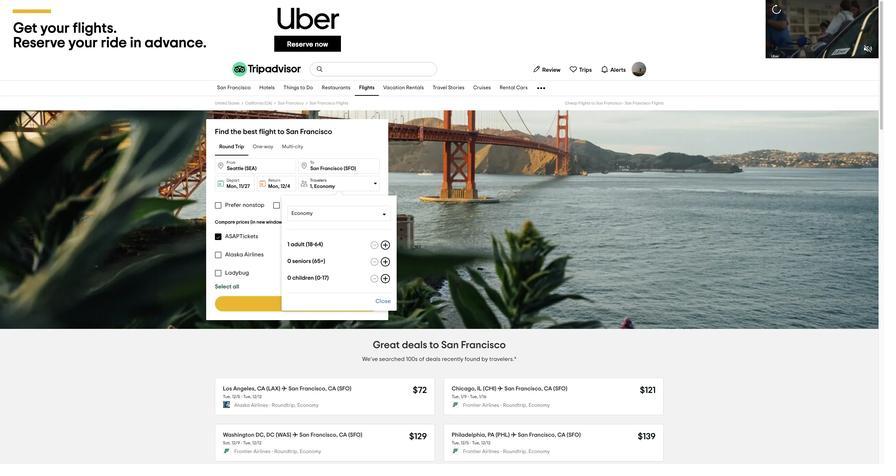 Task type: vqa. For each thing, say whether or not it's contained in the screenshot.


Task type: locate. For each thing, give the bounding box(es) containing it.
deals right of at the bottom of page
[[426, 356, 441, 362]]

flights
[[359, 85, 375, 91], [336, 101, 348, 105], [579, 101, 591, 105], [652, 101, 664, 105]]

francisco, for $139
[[529, 432, 556, 438]]

alaska down angeles, on the bottom left of page
[[234, 403, 250, 408]]

1 vertical spatial tue, 12/5  - tue, 12/12
[[452, 441, 491, 445]]

1 inside travelers 1 , economy
[[310, 184, 312, 189]]

rental
[[500, 85, 515, 91]]

san francisco link down things
[[278, 101, 304, 105]]

airlines for $139
[[482, 449, 499, 454]]

0 vertical spatial tue, 12/5  - tue, 12/12
[[223, 395, 262, 399]]

to left do
[[300, 85, 305, 91]]

travelers 1 , economy
[[310, 178, 335, 189]]

profile picture image
[[632, 62, 646, 77]]

close
[[375, 298, 391, 304]]

12/4
[[281, 184, 290, 189]]

1 mon, from the left
[[227, 184, 238, 189]]

pa
[[488, 432, 495, 438]]

we've searched 100s of deals recently found by travelers.*
[[362, 356, 516, 362]]

vacation rentals link
[[379, 81, 428, 96]]

1 horizontal spatial san francisco link
[[278, 101, 304, 105]]

sat, 12/9  - tue, 12/12
[[223, 441, 262, 445]]

united states
[[215, 101, 240, 105]]

francisco, for $72
[[300, 386, 327, 392]]

san right (phl)
[[518, 432, 528, 438]]

trips link
[[566, 62, 595, 77]]

alaska up ladybug
[[225, 252, 243, 258]]

francisco down "restaurants" link
[[317, 101, 335, 105]]

frontier airlines - roundtrip, economy
[[463, 403, 550, 408], [234, 449, 321, 454], [463, 449, 550, 454]]

12/12 down the philadelphia, pa (phl)
[[481, 441, 491, 445]]

1 vertical spatial 1
[[287, 242, 289, 247]]

vacation rentals
[[383, 85, 424, 91]]

(ca)
[[264, 101, 272, 105]]

best
[[243, 128, 257, 136]]

(sfo) for $72
[[337, 386, 351, 392]]

frontier for $139
[[463, 449, 481, 454]]

- down philadelphia,
[[470, 441, 471, 445]]

hotels
[[259, 85, 275, 91]]

0 for 0 children (0-17)
[[287, 275, 291, 281]]

0 vertical spatial 0
[[287, 258, 291, 264]]

found
[[465, 356, 480, 362]]

san right (chi)
[[505, 386, 515, 392]]

0 left seniors
[[287, 258, 291, 264]]

roundtrip, down the (was)
[[274, 449, 299, 454]]

from
[[227, 161, 236, 165]]

1 vertical spatial alaska
[[234, 403, 250, 408]]

tue, 12/5  - tue, 12/12 down philadelphia,
[[452, 441, 491, 445]]

sponsored
[[289, 221, 307, 224]]

City or Airport text field
[[215, 158, 296, 174]]

(was)
[[276, 432, 291, 438]]

to right cheap
[[591, 101, 595, 105]]

1 0 from the top
[[287, 258, 291, 264]]

0 horizontal spatial 1
[[287, 242, 289, 247]]

do
[[306, 85, 313, 91]]

1 horizontal spatial tue, 12/5  - tue, 12/12
[[452, 441, 491, 445]]

tue, left 1/9
[[452, 395, 460, 399]]

0 horizontal spatial mon,
[[227, 184, 238, 189]]

0 vertical spatial 12/5
[[232, 395, 240, 399]]

ca
[[257, 386, 265, 392], [328, 386, 336, 392], [544, 386, 552, 392], [339, 432, 347, 438], [558, 432, 566, 438]]

way
[[264, 144, 273, 150]]

frontier down philadelphia,
[[463, 449, 481, 454]]

depart
[[227, 179, 240, 183]]

chicago,
[[452, 386, 476, 392]]

0 vertical spatial 1
[[310, 184, 312, 189]]

12/5 for $139
[[461, 441, 469, 445]]

deals up 100s in the bottom left of the page
[[402, 340, 427, 350]]

2 0 from the top
[[287, 275, 291, 281]]

0 left children
[[287, 275, 291, 281]]

san francisco, ca (sfo)
[[288, 386, 351, 392], [505, 386, 567, 392], [299, 432, 362, 438], [518, 432, 581, 438]]

- right 12/9
[[241, 441, 242, 445]]

ca for $72
[[328, 386, 336, 392]]

airlines for $129
[[253, 449, 270, 454]]

roundtrip, for $72
[[272, 403, 296, 408]]

- down (phl)
[[500, 449, 502, 454]]

None search field
[[310, 63, 436, 76]]

0 children (0-17)
[[287, 275, 329, 281]]

francisco down things to do link
[[286, 101, 304, 105]]

0 horizontal spatial san francisco link
[[213, 81, 255, 96]]

frontier down sat, 12/9  - tue, 12/12
[[234, 449, 252, 454]]

mon, inside return mon, 12/4
[[268, 184, 280, 189]]

to right flight
[[278, 128, 285, 136]]

frontier airlines - roundtrip, economy down the (was)
[[234, 449, 321, 454]]

san up united
[[217, 85, 226, 91]]

ca for $129
[[339, 432, 347, 438]]

0 vertical spatial san francisco
[[217, 85, 251, 91]]

1 vertical spatial 0
[[287, 275, 291, 281]]

cruises
[[473, 85, 491, 91]]

0 vertical spatial san francisco link
[[213, 81, 255, 96]]

1 down travelers
[[310, 184, 312, 189]]

mon,
[[227, 184, 238, 189], [268, 184, 280, 189]]

1 horizontal spatial 12/5
[[461, 441, 469, 445]]

12/5 down angeles, on the bottom left of page
[[232, 395, 240, 399]]

0 for 0 seniors (65+)
[[287, 258, 291, 264]]

to
[[300, 85, 305, 91], [591, 101, 595, 105], [278, 128, 285, 136], [429, 340, 439, 350]]

to
[[310, 161, 314, 165]]

san right (lax)
[[288, 386, 298, 392]]

san right cheap
[[596, 101, 603, 105]]

frontier for $121
[[463, 403, 481, 408]]

- down 'dc' in the bottom left of the page
[[272, 449, 273, 454]]

great
[[373, 340, 400, 350]]

los angeles, ca (lax)
[[223, 386, 280, 392]]

1 vertical spatial san francisco
[[278, 101, 304, 105]]

il
[[477, 386, 482, 392]]

dc,
[[256, 432, 265, 438]]

1 left adult
[[287, 242, 289, 247]]

travelers.*
[[489, 356, 516, 362]]

san francisco link up states
[[213, 81, 255, 96]]

(0-
[[315, 275, 322, 281]]

deals
[[402, 340, 427, 350], [426, 356, 441, 362]]

airlines down pa
[[482, 449, 499, 454]]

12/12 down los angeles, ca (lax)
[[252, 395, 262, 399]]

economy for $139
[[529, 449, 550, 454]]

1/9
[[461, 395, 467, 399]]

tue, 12/5  - tue, 12/12 for $72
[[223, 395, 262, 399]]

san francisco
[[217, 85, 251, 91], [278, 101, 304, 105]]

airlines down "1/16" on the bottom of page
[[482, 403, 499, 408]]

multi-city
[[282, 144, 303, 150]]

1 vertical spatial 12/5
[[461, 441, 469, 445]]

0 horizontal spatial tue, 12/5  - tue, 12/12
[[223, 395, 262, 399]]

12/5 down philadelphia,
[[461, 441, 469, 445]]

0 horizontal spatial 12/5
[[232, 395, 240, 399]]

12/5 for $72
[[232, 395, 240, 399]]

san francisco, ca (sfo) for $121
[[505, 386, 567, 392]]

review
[[542, 67, 561, 73]]

alaska for alaska airlines
[[225, 252, 243, 258]]

roundtrip, down (phl)
[[503, 449, 528, 454]]

0
[[287, 258, 291, 264], [287, 275, 291, 281]]

City or Airport text field
[[298, 158, 380, 174]]

frontier airlines - roundtrip, economy for $121
[[463, 403, 550, 408]]

17)
[[322, 275, 329, 281]]

tue, down chicago, il (chi)
[[470, 395, 478, 399]]

12/12 down washington dc, dc (was)
[[252, 441, 262, 445]]

stories
[[448, 85, 465, 91]]

san francisco, ca (sfo) for $72
[[288, 386, 351, 392]]

roundtrip, down (lax)
[[272, 403, 296, 408]]

12/12 for $72
[[252, 395, 262, 399]]

francisco down alerts at top
[[604, 101, 622, 105]]

ladybug
[[225, 270, 249, 276]]

2 mon, from the left
[[268, 184, 280, 189]]

unpublishedflight
[[307, 252, 356, 258]]

francisco up states
[[227, 85, 251, 91]]

airlines down los angeles, ca (lax)
[[251, 403, 268, 408]]

mon, for mon, 11/27
[[227, 184, 238, 189]]

tue, 12/5  - tue, 12/12 down angeles, on the bottom left of page
[[223, 395, 262, 399]]

francisco, for $121
[[516, 386, 543, 392]]

san francisco down things
[[278, 101, 304, 105]]

san up recently
[[441, 340, 459, 350]]

frontier for $129
[[234, 449, 252, 454]]

0 vertical spatial alaska
[[225, 252, 243, 258]]

san down alerts at top
[[625, 101, 632, 105]]

san francisco, ca (sfo) for $139
[[518, 432, 581, 438]]

francisco
[[227, 85, 251, 91], [286, 101, 304, 105], [317, 101, 335, 105], [604, 101, 622, 105], [633, 101, 651, 105], [300, 128, 332, 136], [461, 340, 506, 350]]

roundtrip, up (phl)
[[503, 403, 528, 408]]

prefer nonstop
[[225, 202, 264, 208]]

frontier airlines - roundtrip, economy down (chi)
[[463, 403, 550, 408]]

1 horizontal spatial 1
[[310, 184, 312, 189]]

airlines down dc,
[[253, 449, 270, 454]]

- right 1/9
[[468, 395, 469, 399]]

tue, 12/5  - tue, 12/12
[[223, 395, 262, 399], [452, 441, 491, 445]]

1 horizontal spatial mon,
[[268, 184, 280, 189]]

restaurants link
[[317, 81, 355, 96]]

rental cars link
[[495, 81, 532, 96]]

frontier down the tue, 1/9  - tue, 1/16
[[463, 403, 481, 408]]

tue, 1/9  - tue, 1/16
[[452, 395, 487, 399]]

tue, down the philadelphia, pa (phl)
[[472, 441, 480, 445]]

airlines
[[244, 252, 264, 258], [251, 403, 268, 408], [482, 403, 499, 408], [253, 449, 270, 454], [482, 449, 499, 454]]

san francisco up states
[[217, 85, 251, 91]]

san
[[217, 85, 226, 91], [278, 101, 285, 105], [310, 101, 317, 105], [596, 101, 603, 105], [625, 101, 632, 105], [286, 128, 299, 136], [441, 340, 459, 350], [288, 386, 298, 392], [505, 386, 515, 392], [299, 432, 309, 438], [518, 432, 528, 438]]

advertisement region
[[0, 0, 879, 58]]

-
[[623, 101, 624, 105], [241, 395, 242, 399], [468, 395, 469, 399], [269, 403, 271, 408], [500, 403, 502, 408], [241, 441, 242, 445], [470, 441, 471, 445], [272, 449, 273, 454], [500, 449, 502, 454]]

$121
[[640, 386, 656, 395]]

0 horizontal spatial san francisco
[[217, 85, 251, 91]]

- down alerts at top
[[623, 101, 624, 105]]

economy for $129
[[300, 449, 321, 454]]

frontier airlines - roundtrip, economy down (phl)
[[463, 449, 550, 454]]

mon, inside depart mon, 11/27
[[227, 184, 238, 189]]

tue, 12/5  - tue, 12/12 for $139
[[452, 441, 491, 445]]

mon, down the return
[[268, 184, 280, 189]]

12/5
[[232, 395, 240, 399], [461, 441, 469, 445]]

12/12
[[252, 395, 262, 399], [252, 441, 262, 445], [481, 441, 491, 445]]

mon, down depart
[[227, 184, 238, 189]]

12/12 for $139
[[481, 441, 491, 445]]

airlines for $121
[[482, 403, 499, 408]]



Task type: describe. For each thing, give the bounding box(es) containing it.
california (ca) link
[[245, 101, 272, 105]]

economy for $121
[[529, 403, 550, 408]]

select
[[215, 284, 232, 290]]

12/12 for $129
[[252, 441, 262, 445]]

(phl)
[[496, 432, 510, 438]]

roundtrip, for $139
[[503, 449, 528, 454]]

alaska for alaska airlines - roundtrip, economy
[[234, 403, 250, 408]]

flights link
[[355, 81, 379, 96]]

return
[[268, 179, 280, 183]]

francisco, for $129
[[311, 432, 338, 438]]

tue, down philadelphia,
[[452, 441, 460, 445]]

frontier airlines - roundtrip, economy for $139
[[463, 449, 550, 454]]

economy for $72
[[297, 403, 319, 408]]

mon, for mon, 12/4
[[268, 184, 280, 189]]

hotels link
[[255, 81, 279, 96]]

airlines down asaptickets
[[244, 252, 264, 258]]

round
[[219, 144, 234, 150]]

chicago, il (chi)
[[452, 386, 496, 392]]

san right the (was)
[[299, 432, 309, 438]]

to inside things to do link
[[300, 85, 305, 91]]

(sfo) for $121
[[553, 386, 567, 392]]

11/27
[[239, 184, 250, 189]]

san right (ca)
[[278, 101, 285, 105]]

to up we've searched 100s of deals recently found by travelers.*
[[429, 340, 439, 350]]

san francisco flights link
[[310, 101, 348, 105]]

flight
[[259, 128, 276, 136]]

san up multi-city
[[286, 128, 299, 136]]

economy inside travelers 1 , economy
[[314, 184, 335, 189]]

sat,
[[223, 441, 231, 445]]

ca for $121
[[544, 386, 552, 392]]

travel
[[433, 85, 447, 91]]

roundtrip, for $121
[[503, 403, 528, 408]]

we've
[[362, 356, 378, 362]]

include
[[283, 202, 303, 208]]

airlines for $72
[[251, 403, 268, 408]]

ca for $139
[[558, 432, 566, 438]]

(65+)
[[312, 258, 325, 264]]

the
[[231, 128, 241, 136]]

alaska airlines - roundtrip, economy
[[234, 403, 319, 408]]

one-way
[[253, 144, 273, 150]]

(chi)
[[483, 386, 496, 392]]

(sfo) for $139
[[567, 432, 581, 438]]

trip
[[235, 144, 244, 150]]

seniors
[[292, 258, 311, 264]]

children
[[292, 275, 314, 281]]

- down angeles, on the bottom left of page
[[241, 395, 242, 399]]

tripadvisor image
[[232, 62, 301, 77]]

- down (lax)
[[269, 403, 271, 408]]

by
[[482, 356, 488, 362]]

states
[[228, 101, 240, 105]]

rentals
[[406, 85, 424, 91]]

select all
[[215, 284, 239, 290]]

restaurants
[[322, 85, 350, 91]]

dc
[[266, 432, 275, 438]]

(sfo) for $129
[[348, 432, 362, 438]]

things to do link
[[279, 81, 317, 96]]

1 horizontal spatial san francisco
[[278, 101, 304, 105]]

100s
[[406, 356, 418, 362]]

find the best flight to san francisco
[[215, 128, 332, 136]]

prefer
[[225, 202, 241, 208]]

$129
[[409, 432, 427, 441]]

los
[[223, 386, 232, 392]]

nonstop
[[243, 202, 264, 208]]

tue, down los at the bottom of page
[[223, 395, 231, 399]]

review link
[[530, 62, 564, 77]]

asaptickets
[[225, 234, 258, 239]]

multi-
[[282, 144, 295, 150]]

,
[[312, 184, 313, 189]]

city
[[295, 144, 303, 150]]

things
[[284, 85, 299, 91]]

alerts link
[[598, 62, 629, 77]]

frontier airlines - roundtrip, economy for $129
[[234, 449, 321, 454]]

of
[[419, 356, 424, 362]]

vacation
[[383, 85, 405, 91]]

tue, down angeles, on the bottom left of page
[[243, 395, 252, 399]]

francisco down profile picture
[[633, 101, 651, 105]]

(18-
[[306, 242, 314, 247]]

adult
[[291, 242, 304, 247]]

philadelphia,
[[452, 432, 486, 438]]

round trip
[[219, 144, 244, 150]]

return mon, 12/4
[[268, 179, 290, 189]]

california
[[245, 101, 264, 105]]

cruises link
[[469, 81, 495, 96]]

one-
[[253, 144, 264, 150]]

philadelphia, pa (phl)
[[452, 432, 510, 438]]

1 vertical spatial san francisco link
[[278, 101, 304, 105]]

roundtrip, for $129
[[274, 449, 299, 454]]

california (ca)
[[245, 101, 272, 105]]

(lax)
[[266, 386, 280, 392]]

tue, right 12/9
[[243, 441, 251, 445]]

san francisco flights
[[310, 101, 348, 105]]

- up (phl)
[[500, 403, 502, 408]]

francisco up by
[[461, 340, 506, 350]]

0 seniors (65+)
[[287, 258, 325, 264]]

compare
[[215, 220, 235, 225]]

find
[[215, 128, 229, 136]]

washington
[[223, 432, 254, 438]]

include nearby airports
[[283, 202, 346, 208]]

united states link
[[215, 101, 240, 105]]

12/9
[[232, 441, 240, 445]]

1 vertical spatial deals
[[426, 356, 441, 362]]

all
[[233, 284, 239, 290]]

64)
[[314, 242, 323, 247]]

cheap
[[565, 101, 578, 105]]

nearby
[[305, 202, 324, 208]]

travel stories link
[[428, 81, 469, 96]]

cheap flights to san francisco - san francisco flights
[[565, 101, 664, 105]]

travelers
[[310, 178, 327, 182]]

travel stories
[[433, 85, 465, 91]]

alaska airlines
[[225, 252, 264, 258]]

francisco up city
[[300, 128, 332, 136]]

search image
[[316, 66, 324, 73]]

great deals to san francisco
[[373, 340, 506, 350]]

0 vertical spatial deals
[[402, 340, 427, 350]]

window)
[[266, 220, 283, 225]]

san francisco, ca (sfo) for $129
[[299, 432, 362, 438]]

alerts
[[611, 67, 626, 73]]

rental cars
[[500, 85, 528, 91]]

san down do
[[310, 101, 317, 105]]



